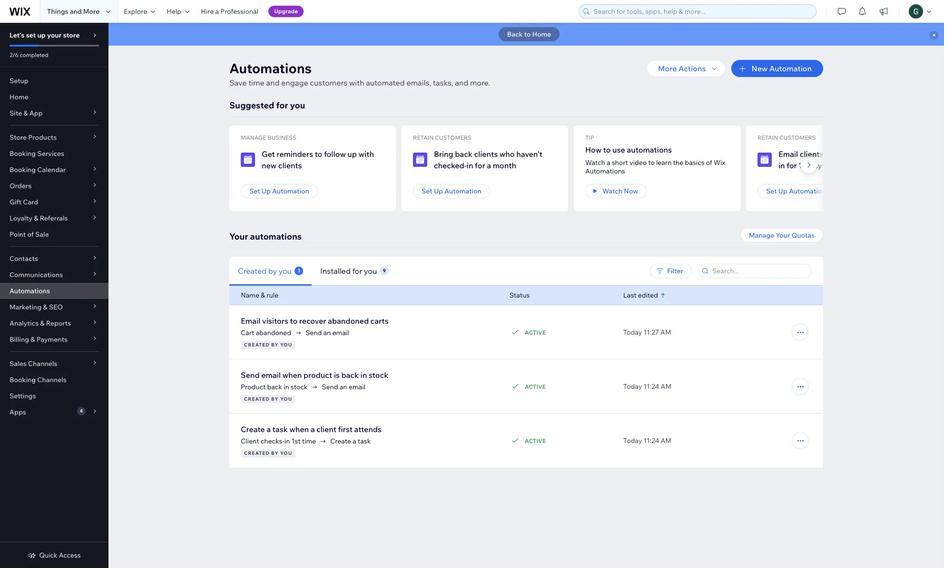 Task type: vqa. For each thing, say whether or not it's contained in the screenshot.
I
no



Task type: describe. For each thing, give the bounding box(es) containing it.
for inside bring back clients who haven't checked-in for a month
[[475, 161, 485, 170]]

for down engage
[[276, 100, 288, 111]]

booking calendar button
[[0, 162, 108, 178]]

0 vertical spatial when
[[282, 371, 302, 380]]

product back in stock
[[241, 383, 308, 392]]

sale
[[35, 230, 49, 239]]

created by you for email
[[244, 396, 292, 403]]

marketing
[[10, 303, 41, 312]]

set up automation button for for
[[758, 184, 835, 198]]

referrals
[[40, 214, 68, 223]]

sidebar element
[[0, 23, 108, 569]]

product
[[304, 371, 332, 380]]

created by you for visitors
[[244, 342, 292, 348]]

to for get reminders to follow up with new clients
[[315, 149, 322, 159]]

marketing & seo
[[10, 303, 63, 312]]

task for create a task when a client first attends
[[272, 425, 288, 434]]

site & app
[[10, 109, 43, 118]]

send an email for is
[[322, 383, 365, 392]]

create for create a task
[[330, 437, 351, 446]]

suggested
[[229, 100, 274, 111]]

reminders
[[277, 149, 313, 159]]

client
[[316, 425, 336, 434]]

for inside email clients who haven't checked- in for 14 days
[[787, 161, 797, 170]]

checked- inside bring back clients who haven't checked-in for a month
[[434, 161, 467, 170]]

emails,
[[406, 78, 431, 88]]

who inside email clients who haven't checked- in for 14 days
[[825, 149, 840, 159]]

you for when
[[280, 396, 292, 403]]

a up checks-
[[267, 425, 271, 434]]

contacts button
[[0, 251, 108, 267]]

point of sale
[[10, 230, 49, 239]]

1 active from the top
[[525, 329, 546, 336]]

tip
[[585, 134, 594, 141]]

card
[[23, 198, 38, 207]]

by for a
[[271, 451, 279, 457]]

11:24 for create a task when a client first attends
[[644, 437, 659, 445]]

watch now
[[602, 187, 638, 196]]

loyalty & referrals
[[10, 214, 68, 223]]

by for email
[[271, 396, 279, 403]]

1 today from the top
[[623, 328, 642, 337]]

send for visitors
[[305, 329, 322, 337]]

setup link
[[0, 73, 108, 89]]

more inside more actions dropdown button
[[658, 64, 677, 73]]

set up automation button for in
[[413, 184, 490, 198]]

set for get reminders to follow up with new clients
[[249, 187, 260, 196]]

store
[[10, 133, 27, 142]]

email for recover
[[332, 329, 349, 337]]

up for get reminders to follow up with new clients
[[262, 187, 271, 196]]

automations save time and engage customers with automated emails, tasks, and more.
[[229, 60, 490, 88]]

products
[[28, 133, 57, 142]]

created for create
[[244, 451, 270, 457]]

today for stock
[[623, 383, 642, 391]]

loyalty & referrals button
[[0, 210, 108, 227]]

bring
[[434, 149, 453, 159]]

new automation button
[[732, 60, 823, 77]]

name & rule
[[241, 291, 279, 300]]

1 vertical spatial email
[[261, 371, 281, 380]]

of inside point of sale link
[[27, 230, 34, 239]]

app
[[29, 109, 43, 118]]

booking calendar
[[10, 166, 66, 174]]

send email when product is back in stock
[[241, 371, 388, 380]]

today for attends
[[623, 437, 642, 445]]

a left client at the left of page
[[311, 425, 315, 434]]

1 vertical spatial back
[[341, 371, 359, 380]]

manage your quotas button
[[740, 228, 823, 243]]

up for email clients who haven't checked- in for 14 days
[[778, 187, 787, 196]]

email for product
[[349, 383, 365, 392]]

site
[[10, 109, 22, 118]]

point
[[10, 230, 26, 239]]

installed
[[320, 266, 351, 276]]

0 horizontal spatial abandoned
[[256, 329, 291, 337]]

tab list containing created by you
[[229, 257, 530, 286]]

& for loyalty
[[34, 214, 38, 223]]

14
[[799, 161, 807, 170]]

email for email visitors to recover abandoned carts
[[241, 316, 260, 326]]

last edited
[[623, 291, 658, 300]]

actions
[[679, 64, 706, 73]]

created for email
[[244, 342, 270, 348]]

booking for booking services
[[10, 149, 36, 158]]

a inside tip how to use automations watch a short video to learn the basics of wix automations
[[607, 158, 610, 167]]

now
[[624, 187, 638, 196]]

automation for with
[[272, 187, 309, 196]]

gift
[[10, 198, 21, 207]]

orders button
[[0, 178, 108, 194]]

let's set up your store
[[10, 31, 80, 39]]

hire a professional link
[[195, 0, 264, 23]]

automation for in
[[789, 187, 826, 196]]

retain for email clients who haven't checked- in for 14 days
[[758, 134, 778, 141]]

email visitors to recover abandoned carts
[[241, 316, 389, 326]]

Search for tools, apps, help & more... field
[[591, 5, 813, 18]]

0 horizontal spatial stock
[[291, 383, 308, 392]]

by
[[268, 266, 277, 276]]

settings link
[[0, 388, 108, 404]]

today 11:24 am for send email when product is back in stock
[[623, 383, 671, 391]]

follow
[[324, 149, 346, 159]]

completed
[[20, 51, 48, 59]]

help
[[167, 7, 181, 16]]

a inside bring back clients who haven't checked-in for a month
[[487, 161, 491, 170]]

get
[[262, 149, 275, 159]]

Search... field
[[710, 265, 808, 278]]

checked- inside email clients who haven't checked- in for 14 days
[[870, 149, 903, 159]]

more actions button
[[647, 60, 726, 77]]

send for email
[[322, 383, 338, 392]]

automations inside tip how to use automations watch a short video to learn the basics of wix automations
[[585, 167, 625, 176]]

settings
[[10, 392, 36, 401]]

0 vertical spatial stock
[[369, 371, 388, 380]]

last
[[623, 291, 637, 300]]

booking for booking channels
[[10, 376, 36, 384]]

billing & payments
[[10, 335, 68, 344]]

new
[[752, 64, 768, 73]]

1 horizontal spatial and
[[266, 78, 280, 88]]

setup
[[10, 77, 28, 85]]

0 horizontal spatial more
[[83, 7, 100, 16]]

cart
[[241, 329, 254, 337]]

automation for checked-
[[444, 187, 481, 196]]

hire
[[201, 7, 214, 16]]

1 vertical spatial time
[[302, 437, 316, 446]]

back
[[507, 30, 523, 39]]

create a task
[[330, 437, 371, 446]]

set up automation for in
[[422, 187, 481, 196]]

set up automation button for new
[[241, 184, 318, 198]]

help button
[[161, 0, 195, 23]]

booking for booking calendar
[[10, 166, 36, 174]]

a down attends
[[353, 437, 356, 446]]

you for task
[[280, 451, 292, 457]]

& for billing
[[31, 335, 35, 344]]

your inside manage your quotas button
[[776, 231, 790, 240]]

clients inside bring back clients who haven't checked-in for a month
[[474, 149, 498, 159]]

channels for sales channels
[[28, 360, 57, 368]]

visitors
[[262, 316, 288, 326]]

created for send
[[244, 396, 270, 403]]

get reminders to follow up with new clients
[[262, 149, 374, 170]]

tasks,
[[433, 78, 453, 88]]

back to home
[[507, 30, 551, 39]]

site & app button
[[0, 105, 108, 121]]

in right is
[[360, 371, 367, 380]]

to for email visitors to recover abandoned carts
[[290, 316, 297, 326]]

to left 'learn'
[[648, 158, 655, 167]]

channels for booking channels
[[37, 376, 67, 384]]

1 vertical spatial when
[[289, 425, 309, 434]]

active for attends
[[525, 438, 546, 445]]

save
[[229, 78, 247, 88]]

suggested for you
[[229, 100, 305, 111]]

0 horizontal spatial automations
[[250, 231, 302, 242]]

engage
[[281, 78, 308, 88]]

quick access button
[[28, 552, 81, 560]]

analytics
[[10, 319, 39, 328]]

retain for bring back clients who haven't checked-in for a month
[[413, 134, 434, 141]]

category image for email
[[758, 153, 772, 167]]

retain customers for email clients who haven't checked- in for 14 days
[[758, 134, 816, 141]]

& for analytics
[[40, 319, 45, 328]]

quotas
[[792, 231, 815, 240]]

let's
[[10, 31, 25, 39]]

11:27
[[644, 328, 659, 337]]

with inside get reminders to follow up with new clients
[[359, 149, 374, 159]]

watch now button
[[585, 184, 647, 198]]

contacts
[[10, 255, 38, 263]]

to inside button
[[524, 30, 531, 39]]

analytics & reports
[[10, 319, 71, 328]]

manage your quotas
[[749, 231, 815, 240]]

booking services
[[10, 149, 64, 158]]

2/6
[[10, 51, 19, 59]]

automated
[[366, 78, 405, 88]]

explore
[[124, 7, 147, 16]]

seo
[[49, 303, 63, 312]]

back for bring back clients who haven't checked-in for a month
[[455, 149, 472, 159]]

store products button
[[0, 129, 108, 146]]



Task type: locate. For each thing, give the bounding box(es) containing it.
& for site
[[24, 109, 28, 118]]

active
[[525, 329, 546, 336], [525, 383, 546, 390], [525, 438, 546, 445]]

home down setup
[[10, 93, 28, 101]]

1 vertical spatial task
[[358, 437, 371, 446]]

quick access
[[39, 552, 81, 560]]

set up automation down bring
[[422, 187, 481, 196]]

2 today from the top
[[623, 383, 642, 391]]

clients inside email clients who haven't checked- in for 14 days
[[800, 149, 824, 159]]

customers up 14
[[780, 134, 816, 141]]

am for attends
[[661, 437, 671, 445]]

1 vertical spatial create
[[330, 437, 351, 446]]

channels down sales channels dropdown button at left bottom
[[37, 376, 67, 384]]

3 created from the top
[[244, 451, 270, 457]]

wix
[[714, 158, 725, 167]]

0 vertical spatial up
[[37, 31, 46, 39]]

created down client
[[244, 451, 270, 457]]

a right hire
[[215, 7, 219, 16]]

you down cart abandoned
[[280, 342, 292, 348]]

2 your from the left
[[776, 231, 790, 240]]

to for tip how to use automations watch a short video to learn the basics of wix automations
[[603, 145, 611, 155]]

2 vertical spatial by
[[271, 451, 279, 457]]

automations up video
[[627, 145, 672, 155]]

filter button
[[650, 264, 692, 278]]

3
[[297, 268, 300, 274]]

you down product back in stock on the bottom of page
[[280, 396, 292, 403]]

of inside tip how to use automations watch a short video to learn the basics of wix automations
[[706, 158, 712, 167]]

& for marketing
[[43, 303, 47, 312]]

of left wix
[[706, 158, 712, 167]]

calendar
[[37, 166, 66, 174]]

up
[[37, 31, 46, 39], [348, 149, 357, 159]]

by down checks-
[[271, 451, 279, 457]]

am for stock
[[661, 383, 671, 391]]

2 retain customers from the left
[[758, 134, 816, 141]]

checks-
[[261, 437, 284, 446]]

2 vertical spatial automations
[[10, 287, 50, 296]]

automation down new
[[272, 187, 309, 196]]

booking up orders
[[10, 166, 36, 174]]

1 by from the top
[[271, 342, 279, 348]]

active for stock
[[525, 383, 546, 390]]

of
[[706, 158, 712, 167], [27, 230, 34, 239]]

2 vertical spatial created by you
[[244, 451, 292, 457]]

0 horizontal spatial an
[[323, 329, 331, 337]]

set up automation down new
[[249, 187, 309, 196]]

tip how to use automations watch a short video to learn the basics of wix automations
[[585, 134, 725, 176]]

2/6 completed
[[10, 51, 48, 59]]

0 horizontal spatial email
[[241, 316, 260, 326]]

2 am from the top
[[661, 383, 671, 391]]

1 horizontal spatial retain
[[758, 134, 778, 141]]

email for email clients who haven't checked- in for 14 days
[[778, 149, 798, 159]]

0 horizontal spatial set up automation
[[249, 187, 309, 196]]

upgrade
[[274, 8, 298, 15]]

0 vertical spatial back
[[455, 149, 472, 159]]

set up automation button down 14
[[758, 184, 835, 198]]

back right bring
[[455, 149, 472, 159]]

2 category image from the left
[[413, 153, 427, 167]]

create for create a task when a client first attends
[[241, 425, 265, 434]]

email up attends
[[349, 383, 365, 392]]

stock right is
[[369, 371, 388, 380]]

1 am from the top
[[661, 328, 671, 337]]

how
[[585, 145, 602, 155]]

2 created by you from the top
[[244, 396, 292, 403]]

up down new
[[262, 187, 271, 196]]

tab list
[[229, 257, 530, 286]]

1 horizontal spatial automations
[[627, 145, 672, 155]]

2 set from the left
[[422, 187, 432, 196]]

you for suggested for you
[[290, 100, 305, 111]]

status
[[510, 291, 530, 300]]

list containing how to use automations
[[229, 126, 913, 211]]

send down recover
[[305, 329, 322, 337]]

category image
[[241, 153, 255, 167], [413, 153, 427, 167], [758, 153, 772, 167]]

11:24 for send email when product is back in stock
[[644, 383, 659, 391]]

in left 1st
[[284, 437, 290, 446]]

booking channels
[[10, 376, 67, 384]]

1 set up automation button from the left
[[241, 184, 318, 198]]

more right things
[[83, 7, 100, 16]]

time down create a task when a client first attends
[[302, 437, 316, 446]]

marketing & seo button
[[0, 299, 108, 315]]

new
[[262, 161, 277, 170]]

you down engage
[[290, 100, 305, 111]]

booking down store
[[10, 149, 36, 158]]

you for to
[[280, 342, 292, 348]]

with
[[349, 78, 364, 88], [359, 149, 374, 159]]

1 vertical spatial channels
[[37, 376, 67, 384]]

1 horizontal spatial automations
[[229, 60, 312, 77]]

your
[[47, 31, 62, 39]]

1 you from the top
[[280, 342, 292, 348]]

1 vertical spatial send
[[241, 371, 260, 380]]

booking services link
[[0, 146, 108, 162]]

1 horizontal spatial retain customers
[[758, 134, 816, 141]]

create down the first
[[330, 437, 351, 446]]

2 you from the top
[[280, 396, 292, 403]]

category image left the get
[[241, 153, 255, 167]]

3 am from the top
[[661, 437, 671, 445]]

1 vertical spatial abandoned
[[256, 329, 291, 337]]

watch left the now
[[602, 187, 622, 196]]

11:24
[[644, 383, 659, 391], [644, 437, 659, 445]]

home
[[532, 30, 551, 39], [10, 93, 28, 101]]

your up the created
[[229, 231, 248, 242]]

2 vertical spatial booking
[[10, 376, 36, 384]]

1 vertical spatial automations
[[585, 167, 625, 176]]

first
[[338, 425, 353, 434]]

2 vertical spatial back
[[267, 383, 282, 392]]

sales channels button
[[0, 356, 108, 372]]

3 you from the top
[[280, 451, 292, 457]]

automations up marketing
[[10, 287, 50, 296]]

9
[[383, 268, 386, 274]]

days
[[809, 161, 826, 170]]

created down "product"
[[244, 396, 270, 403]]

create a task when a client first attends
[[241, 425, 382, 434]]

abandoned down visitors
[[256, 329, 291, 337]]

customers for bring
[[435, 134, 471, 141]]

customers
[[310, 78, 347, 88]]

1 vertical spatial checked-
[[434, 161, 467, 170]]

retain customers up 14
[[758, 134, 816, 141]]

0 vertical spatial created
[[244, 342, 270, 348]]

1 customers from the left
[[435, 134, 471, 141]]

back
[[455, 149, 472, 159], [341, 371, 359, 380], [267, 383, 282, 392]]

& right site
[[24, 109, 28, 118]]

2 set up automation button from the left
[[413, 184, 490, 198]]

automations inside automations save time and engage customers with automated emails, tasks, and more.
[[229, 60, 312, 77]]

0 vertical spatial abandoned
[[328, 316, 369, 326]]

2 by from the top
[[271, 396, 279, 403]]

2 vertical spatial today
[[623, 437, 642, 445]]

customers up bring
[[435, 134, 471, 141]]

a left month
[[487, 161, 491, 170]]

&
[[24, 109, 28, 118], [34, 214, 38, 223], [261, 291, 265, 300], [43, 303, 47, 312], [40, 319, 45, 328], [31, 335, 35, 344]]

an down is
[[340, 383, 347, 392]]

& right loyalty
[[34, 214, 38, 223]]

a
[[215, 7, 219, 16], [607, 158, 610, 167], [487, 161, 491, 170], [267, 425, 271, 434], [311, 425, 315, 434], [353, 437, 356, 446]]

2 up from the left
[[434, 187, 443, 196]]

to inside get reminders to follow up with new clients
[[315, 149, 322, 159]]

list
[[229, 126, 913, 211]]

when
[[282, 371, 302, 380], [289, 425, 309, 434]]

in inside email clients who haven't checked- in for 14 days
[[778, 161, 785, 170]]

gift card
[[10, 198, 38, 207]]

3 created by you from the top
[[244, 451, 292, 457]]

in down the send email when product is back in stock
[[284, 383, 289, 392]]

0 vertical spatial time
[[248, 78, 264, 88]]

2 horizontal spatial up
[[778, 187, 787, 196]]

2 booking from the top
[[10, 166, 36, 174]]

automation right new
[[769, 64, 812, 73]]

up right 'follow' on the top of the page
[[348, 149, 357, 159]]

3 set from the left
[[766, 187, 777, 196]]

by for visitors
[[271, 342, 279, 348]]

set for email clients who haven't checked- in for 14 days
[[766, 187, 777, 196]]

created by you for a
[[244, 451, 292, 457]]

home link
[[0, 89, 108, 105]]

2 vertical spatial send
[[322, 383, 338, 392]]

retain
[[413, 134, 434, 141], [758, 134, 778, 141]]

up for bring back clients who haven't checked-in for a month
[[434, 187, 443, 196]]

clients up month
[[474, 149, 498, 159]]

up up manage your quotas on the right top
[[778, 187, 787, 196]]

2 created from the top
[[244, 396, 270, 403]]

send an email
[[305, 329, 349, 337], [322, 383, 365, 392]]

back to home alert
[[108, 23, 944, 46]]

automations up watch now button
[[585, 167, 625, 176]]

0 vertical spatial automations
[[627, 145, 672, 155]]

watch inside button
[[602, 187, 622, 196]]

0 vertical spatial email
[[778, 149, 798, 159]]

an for is
[[340, 383, 347, 392]]

1 up from the left
[[262, 187, 271, 196]]

to left 'follow' on the top of the page
[[315, 149, 322, 159]]

1 horizontal spatial of
[[706, 158, 712, 167]]

0 vertical spatial am
[[661, 328, 671, 337]]

1 vertical spatial with
[[359, 149, 374, 159]]

1 vertical spatial by
[[271, 396, 279, 403]]

0 horizontal spatial and
[[70, 7, 82, 16]]

an down email visitors to recover abandoned carts
[[323, 329, 331, 337]]

booking up settings
[[10, 376, 36, 384]]

1 vertical spatial an
[[340, 383, 347, 392]]

0 vertical spatial watch
[[585, 158, 605, 167]]

of left the sale
[[27, 230, 34, 239]]

loyalty
[[10, 214, 32, 223]]

payments
[[36, 335, 68, 344]]

you right by
[[279, 266, 292, 276]]

0 horizontal spatial who
[[500, 149, 515, 159]]

3 up from the left
[[778, 187, 787, 196]]

who up month
[[500, 149, 515, 159]]

billing
[[10, 335, 29, 344]]

1 horizontal spatial up
[[348, 149, 357, 159]]

retain customers for bring back clients who haven't checked-in for a month
[[413, 134, 471, 141]]

when up product back in stock on the bottom of page
[[282, 371, 302, 380]]

0 horizontal spatial create
[[241, 425, 265, 434]]

1 created from the top
[[244, 342, 270, 348]]

0 vertical spatial 11:24
[[644, 383, 659, 391]]

3 set up automation button from the left
[[758, 184, 835, 198]]

up inside sidebar element
[[37, 31, 46, 39]]

watch inside tip how to use automations watch a short video to learn the basics of wix automations
[[585, 158, 605, 167]]

to left use
[[603, 145, 611, 155]]

time inside automations save time and engage customers with automated emails, tasks, and more.
[[248, 78, 264, 88]]

communications button
[[0, 267, 108, 283]]

3 by from the top
[[271, 451, 279, 457]]

1 today 11:24 am from the top
[[623, 383, 671, 391]]

1 vertical spatial active
[[525, 383, 546, 390]]

task down attends
[[358, 437, 371, 446]]

1 horizontal spatial email
[[778, 149, 798, 159]]

retain customers up bring
[[413, 134, 471, 141]]

automations up engage
[[229, 60, 312, 77]]

up inside get reminders to follow up with new clients
[[348, 149, 357, 159]]

automations inside sidebar element
[[10, 287, 50, 296]]

3 active from the top
[[525, 438, 546, 445]]

haven't
[[516, 149, 542, 159]]

when up 1st
[[289, 425, 309, 434]]

communications
[[10, 271, 63, 279]]

automation
[[769, 64, 812, 73], [272, 187, 309, 196], [444, 187, 481, 196], [789, 187, 826, 196]]

set up automation down 14
[[766, 187, 826, 196]]

month
[[493, 161, 516, 170]]

1 vertical spatial send an email
[[322, 383, 365, 392]]

1 horizontal spatial more
[[658, 64, 677, 73]]

task up client checks-in 1st time
[[272, 425, 288, 434]]

retain customers
[[413, 134, 471, 141], [758, 134, 816, 141]]

1 horizontal spatial your
[[776, 231, 790, 240]]

1 retain customers from the left
[[413, 134, 471, 141]]

1 horizontal spatial abandoned
[[328, 316, 369, 326]]

up right set at the left top
[[37, 31, 46, 39]]

customers for email
[[780, 134, 816, 141]]

in left month
[[467, 161, 473, 170]]

1 vertical spatial today 11:24 am
[[623, 437, 671, 445]]

upgrade button
[[268, 6, 304, 17]]

back inside bring back clients who haven't checked-in for a month
[[455, 149, 472, 159]]

apps
[[10, 408, 26, 417]]

0 horizontal spatial time
[[248, 78, 264, 88]]

0 horizontal spatial category image
[[241, 153, 255, 167]]

rule
[[267, 291, 279, 300]]

0 horizontal spatial up
[[37, 31, 46, 39]]

1 vertical spatial of
[[27, 230, 34, 239]]

an for abandoned
[[323, 329, 331, 337]]

sales channels
[[10, 360, 57, 368]]

manage
[[749, 231, 774, 240]]

things and more
[[47, 7, 100, 16]]

channels up booking channels
[[28, 360, 57, 368]]

filter
[[667, 267, 683, 276]]

to right back
[[524, 30, 531, 39]]

manage business
[[241, 134, 296, 141]]

2 who from the left
[[825, 149, 840, 159]]

& inside dropdown button
[[31, 335, 35, 344]]

0 vertical spatial channels
[[28, 360, 57, 368]]

created by you down product back in stock on the bottom of page
[[244, 396, 292, 403]]

category image for bring
[[413, 153, 427, 167]]

2 today 11:24 am from the top
[[623, 437, 671, 445]]

and left engage
[[266, 78, 280, 88]]

set up automation for new
[[249, 187, 309, 196]]

1 vertical spatial automations
[[250, 231, 302, 242]]

email inside email clients who haven't checked- in for 14 days
[[778, 149, 798, 159]]

0 vertical spatial send an email
[[305, 329, 349, 337]]

booking inside dropdown button
[[10, 166, 36, 174]]

1 horizontal spatial category image
[[413, 153, 427, 167]]

you left 9
[[364, 266, 377, 276]]

1 set from the left
[[249, 187, 260, 196]]

set up automation for for
[[766, 187, 826, 196]]

channels inside dropdown button
[[28, 360, 57, 368]]

send an email down is
[[322, 383, 365, 392]]

1 horizontal spatial set up automation
[[422, 187, 481, 196]]

automation inside button
[[769, 64, 812, 73]]

1 vertical spatial more
[[658, 64, 677, 73]]

checked- right the haven't
[[870, 149, 903, 159]]

1 vertical spatial email
[[241, 316, 260, 326]]

and right things
[[70, 7, 82, 16]]

carts
[[371, 316, 389, 326]]

1 vertical spatial watch
[[602, 187, 622, 196]]

3 today from the top
[[623, 437, 642, 445]]

customers
[[435, 134, 471, 141], [780, 134, 816, 141]]

clients up days
[[800, 149, 824, 159]]

& left seo
[[43, 303, 47, 312]]

1 retain from the left
[[413, 134, 434, 141]]

learn
[[656, 158, 672, 167]]

0 vertical spatial create
[[241, 425, 265, 434]]

home inside sidebar element
[[10, 93, 28, 101]]

you for installed for you
[[364, 266, 377, 276]]

1 vertical spatial created
[[244, 396, 270, 403]]

0 vertical spatial today 11:24 am
[[623, 383, 671, 391]]

by down product back in stock on the bottom of page
[[271, 396, 279, 403]]

automation down 14
[[789, 187, 826, 196]]

1st
[[292, 437, 301, 446]]

2 horizontal spatial category image
[[758, 153, 772, 167]]

2 vertical spatial email
[[349, 383, 365, 392]]

1 vertical spatial home
[[10, 93, 28, 101]]

for left 14
[[787, 161, 797, 170]]

2 vertical spatial created
[[244, 451, 270, 457]]

for left month
[[475, 161, 485, 170]]

for inside tab list
[[352, 266, 362, 276]]

1 booking from the top
[[10, 149, 36, 158]]

create up client
[[241, 425, 265, 434]]

1 your from the left
[[229, 231, 248, 242]]

2 customers from the left
[[780, 134, 816, 141]]

automations
[[627, 145, 672, 155], [250, 231, 302, 242]]

basics
[[685, 158, 705, 167]]

email up product back in stock on the bottom of page
[[261, 371, 281, 380]]

2 11:24 from the top
[[644, 437, 659, 445]]

0 horizontal spatial up
[[262, 187, 271, 196]]

1 horizontal spatial who
[[825, 149, 840, 159]]

2 vertical spatial active
[[525, 438, 546, 445]]

1 category image from the left
[[241, 153, 255, 167]]

0 vertical spatial active
[[525, 329, 546, 336]]

to right visitors
[[290, 316, 297, 326]]

send up "product"
[[241, 371, 260, 380]]

automations inside tip how to use automations watch a short video to learn the basics of wix automations
[[627, 145, 672, 155]]

send down is
[[322, 383, 338, 392]]

2 retain from the left
[[758, 134, 778, 141]]

0 vertical spatial automations
[[229, 60, 312, 77]]

& for name
[[261, 291, 265, 300]]

automations up by
[[250, 231, 302, 242]]

in left 14
[[778, 161, 785, 170]]

is
[[334, 371, 340, 380]]

set for bring back clients who haven't checked-in for a month
[[422, 187, 432, 196]]

and left more.
[[455, 78, 468, 88]]

automations for automations
[[10, 287, 50, 296]]

in
[[467, 161, 473, 170], [778, 161, 785, 170], [360, 371, 367, 380], [284, 383, 289, 392], [284, 437, 290, 446]]

1 who from the left
[[500, 149, 515, 159]]

1 horizontal spatial task
[[358, 437, 371, 446]]

set up automation button down bring
[[413, 184, 490, 198]]

you for created by you
[[279, 266, 292, 276]]

you down client checks-in 1st time
[[280, 451, 292, 457]]

back for product back in stock
[[267, 383, 282, 392]]

1 horizontal spatial home
[[532, 30, 551, 39]]

0 horizontal spatial task
[[272, 425, 288, 434]]

0 horizontal spatial home
[[10, 93, 28, 101]]

0 vertical spatial you
[[280, 342, 292, 348]]

1 set up automation from the left
[[249, 187, 309, 196]]

& left rule
[[261, 291, 265, 300]]

in inside bring back clients who haven't checked-in for a month
[[467, 161, 473, 170]]

quick
[[39, 552, 57, 560]]

0 horizontal spatial your
[[229, 231, 248, 242]]

1 vertical spatial am
[[661, 383, 671, 391]]

2 set up automation from the left
[[422, 187, 481, 196]]

who inside bring back clients who haven't checked-in for a month
[[500, 149, 515, 159]]

back right is
[[341, 371, 359, 380]]

email
[[778, 149, 798, 159], [241, 316, 260, 326]]

1 11:24 from the top
[[644, 383, 659, 391]]

category image left bring
[[413, 153, 427, 167]]

store
[[63, 31, 80, 39]]

watch down how
[[585, 158, 605, 167]]

0 vertical spatial of
[[706, 158, 712, 167]]

edited
[[638, 291, 658, 300]]

automations for automations save time and engage customers with automated emails, tasks, and more.
[[229, 60, 312, 77]]

task for create a task
[[358, 437, 371, 446]]

0 vertical spatial created by you
[[244, 342, 292, 348]]

3 category image from the left
[[758, 153, 772, 167]]

who up days
[[825, 149, 840, 159]]

billing & payments button
[[0, 332, 108, 348]]

3 set up automation from the left
[[766, 187, 826, 196]]

set up automation button down new
[[241, 184, 318, 198]]

0 vertical spatial checked-
[[870, 149, 903, 159]]

category image for get
[[241, 153, 255, 167]]

0 horizontal spatial set up automation button
[[241, 184, 318, 198]]

2 active from the top
[[525, 383, 546, 390]]

clients inside get reminders to follow up with new clients
[[278, 161, 302, 170]]

2 horizontal spatial back
[[455, 149, 472, 159]]

automation down bring back clients who haven't checked-in for a month
[[444, 187, 481, 196]]

today 11:24 am for create a task when a client first attends
[[623, 437, 671, 445]]

your automations
[[229, 231, 302, 242]]

point of sale link
[[0, 227, 108, 243]]

with inside automations save time and engage customers with automated emails, tasks, and more.
[[349, 78, 364, 88]]

0 horizontal spatial of
[[27, 230, 34, 239]]

more left the actions
[[658, 64, 677, 73]]

more.
[[470, 78, 490, 88]]

video
[[630, 158, 647, 167]]

email down email visitors to recover abandoned carts
[[332, 329, 349, 337]]

3 booking from the top
[[10, 376, 36, 384]]

0 horizontal spatial automations
[[10, 287, 50, 296]]

2 horizontal spatial set up automation button
[[758, 184, 835, 198]]

sales
[[10, 360, 27, 368]]

created
[[244, 342, 270, 348], [244, 396, 270, 403], [244, 451, 270, 457]]

abandoned left carts
[[328, 316, 369, 326]]

up down bring
[[434, 187, 443, 196]]

send an email for abandoned
[[305, 329, 349, 337]]

2 horizontal spatial and
[[455, 78, 468, 88]]

1 created by you from the top
[[244, 342, 292, 348]]

0 vertical spatial with
[[349, 78, 364, 88]]

0 vertical spatial by
[[271, 342, 279, 348]]

manage
[[241, 134, 266, 141]]

client
[[241, 437, 259, 446]]

1 horizontal spatial customers
[[780, 134, 816, 141]]

1 horizontal spatial clients
[[474, 149, 498, 159]]

home inside button
[[532, 30, 551, 39]]

abandoned
[[328, 316, 369, 326], [256, 329, 291, 337]]

1 vertical spatial up
[[348, 149, 357, 159]]

a left short
[[607, 158, 610, 167]]



